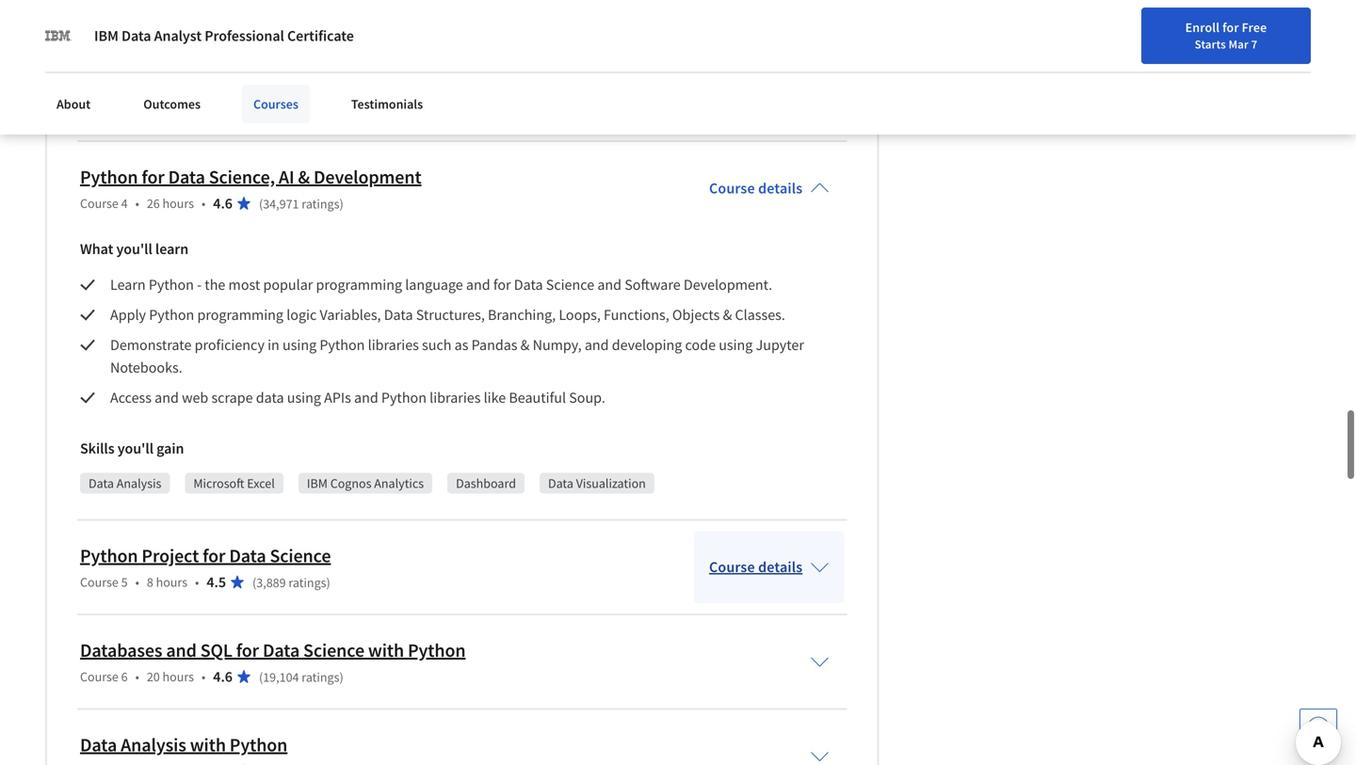 Task type: locate. For each thing, give the bounding box(es) containing it.
1 horizontal spatial ibm
[[307, 475, 328, 492]]

science up loops,
[[546, 276, 595, 294]]

ratings right 34,971
[[302, 195, 340, 212]]

data up 19,104
[[263, 639, 300, 663]]

1 vertical spatial data analysis
[[89, 475, 161, 492]]

using
[[283, 336, 317, 355], [719, 336, 753, 355], [287, 389, 321, 407]]

pandas
[[472, 336, 518, 355]]

analysis
[[219, 96, 264, 113], [117, 475, 161, 492], [121, 734, 186, 757]]

gain down web at bottom
[[157, 439, 184, 458]]

most
[[228, 276, 260, 294]]

0 vertical spatial data analysis
[[191, 96, 264, 113]]

4.6 down sql at bottom
[[213, 668, 233, 687]]

skills you'll gain
[[80, 60, 184, 79], [80, 439, 184, 458]]

0 vertical spatial skills
[[80, 60, 115, 79]]

hours right '26'
[[163, 195, 194, 212]]

2 course details button from the top
[[694, 532, 844, 604]]

data analysis down ibm data analyst professional certificate
[[191, 96, 264, 113]]

1 vertical spatial analysis
[[117, 475, 161, 492]]

1 vertical spatial programming
[[197, 306, 284, 324]]

testimonials link
[[340, 85, 434, 123]]

analysis up project
[[117, 475, 161, 492]]

&
[[298, 165, 310, 189], [723, 306, 732, 324], [521, 336, 530, 355]]

ibm for ibm data analyst professional certificate
[[94, 26, 119, 45]]

science,
[[209, 165, 275, 189]]

1 vertical spatial skills you'll gain
[[80, 439, 184, 458]]

0 vertical spatial gain
[[157, 60, 184, 79]]

libraries
[[368, 336, 419, 355], [430, 389, 481, 407]]

details for python for data science, ai & development
[[758, 179, 803, 198]]

development
[[314, 165, 422, 189]]

1 horizontal spatial &
[[521, 336, 530, 355]]

outcomes link
[[132, 85, 212, 123]]

programming down most
[[197, 306, 284, 324]]

for up mar
[[1223, 19, 1239, 36]]

data left visualization
[[548, 475, 574, 492]]

project
[[142, 544, 199, 568]]

for up 4.5
[[203, 544, 226, 568]]

• right 5
[[135, 574, 139, 591]]

2 vertical spatial &
[[521, 336, 530, 355]]

you'll for science
[[117, 60, 154, 79]]

python
[[296, 96, 336, 113], [80, 165, 138, 189], [149, 276, 194, 294], [149, 306, 194, 324], [320, 336, 365, 355], [381, 389, 427, 407], [80, 544, 138, 568], [408, 639, 466, 663], [230, 734, 288, 757]]

loops,
[[559, 306, 601, 324]]

0 vertical spatial course details
[[709, 179, 803, 198]]

0 vertical spatial (
[[259, 195, 263, 212]]

ibm left 'cognos'
[[307, 475, 328, 492]]

0 vertical spatial &
[[298, 165, 310, 189]]

data down course 6 • 20 hours •
[[80, 734, 117, 757]]

2 vertical spatial )
[[340, 669, 344, 686]]

1 course details from the top
[[709, 179, 803, 198]]

data science
[[89, 96, 159, 113]]

like
[[484, 389, 506, 407]]

analysis down professional
[[219, 96, 264, 113]]

apply
[[110, 306, 146, 324]]

cognos
[[330, 475, 372, 492]]

6
[[121, 669, 128, 686]]

skills for data analysis
[[80, 439, 115, 458]]

1 vertical spatial skills
[[80, 439, 115, 458]]

& right "ai"
[[298, 165, 310, 189]]

1 course details button from the top
[[694, 153, 844, 225]]

scrape
[[211, 389, 253, 407]]

)
[[340, 195, 344, 212], [326, 575, 330, 592], [340, 669, 344, 686]]

( down databases and sql for data science with python
[[259, 669, 263, 686]]

gain up outcomes
[[157, 60, 184, 79]]

and down loops,
[[585, 336, 609, 355]]

data analysis up project
[[89, 475, 161, 492]]

1 vertical spatial 4.6
[[213, 668, 233, 687]]

ratings for science
[[289, 575, 326, 592]]

2 details from the top
[[758, 558, 803, 577]]

ibm right ibm icon
[[94, 26, 119, 45]]

• right '26'
[[202, 195, 206, 212]]

in
[[268, 336, 280, 355]]

skills you'll gain up data science
[[80, 60, 184, 79]]

2 course details from the top
[[709, 558, 803, 577]]

menu item
[[1019, 19, 1140, 80]]

testimonials
[[351, 96, 423, 113]]

20
[[147, 669, 160, 686]]

skills down access
[[80, 439, 115, 458]]

python project for data science
[[80, 544, 331, 568]]

details
[[758, 179, 803, 198], [758, 558, 803, 577]]

hours right 20
[[163, 669, 194, 686]]

) for data
[[340, 669, 344, 686]]

1 vertical spatial ibm
[[307, 475, 328, 492]]

• right 6
[[135, 669, 139, 686]]

1 vertical spatial details
[[758, 558, 803, 577]]

data analysis with python link
[[80, 734, 288, 757]]

course details for python for data science, ai & development
[[709, 179, 803, 198]]

learn
[[110, 276, 146, 294]]

programming
[[338, 96, 414, 113]]

None search field
[[269, 12, 579, 49]]

ratings right 3,889
[[289, 575, 326, 592]]

using right code
[[719, 336, 753, 355]]

logic
[[287, 306, 317, 324]]

1 vertical spatial )
[[326, 575, 330, 592]]

0 horizontal spatial with
[[190, 734, 226, 757]]

0 horizontal spatial libraries
[[368, 336, 419, 355]]

ratings for ai
[[302, 195, 340, 212]]

course details
[[709, 179, 803, 198], [709, 558, 803, 577]]

1 skills you'll gain from the top
[[80, 60, 184, 79]]

1 vertical spatial course details
[[709, 558, 803, 577]]

1 gain from the top
[[157, 60, 184, 79]]

language
[[405, 276, 463, 294]]

analytics
[[374, 475, 424, 492]]

course details button for python project for data science
[[694, 532, 844, 604]]

1 horizontal spatial programming
[[316, 276, 402, 294]]

classes.
[[735, 306, 786, 324]]

) for science
[[326, 575, 330, 592]]

libraries left such
[[368, 336, 419, 355]]

) right 19,104
[[340, 669, 344, 686]]

2 skills from the top
[[80, 439, 115, 458]]

skills up about
[[80, 60, 115, 79]]

microsoft
[[193, 475, 244, 492]]

( down python for data science, ai & development at the left
[[259, 195, 263, 212]]

•
[[135, 195, 139, 212], [202, 195, 206, 212], [135, 574, 139, 591], [195, 574, 199, 591], [135, 669, 139, 686], [202, 669, 206, 686]]

course details button
[[694, 153, 844, 225], [694, 532, 844, 604]]

0 vertical spatial details
[[758, 179, 803, 198]]

1 vertical spatial ratings
[[289, 575, 326, 592]]

0 vertical spatial ratings
[[302, 195, 340, 212]]

course 4 • 26 hours •
[[80, 195, 206, 212]]

skills
[[80, 60, 115, 79], [80, 439, 115, 458]]

course details button for python for data science, ai & development
[[694, 153, 844, 225]]

4.6
[[213, 194, 233, 213], [213, 668, 233, 687]]

programming
[[316, 276, 402, 294], [197, 306, 284, 324]]

ratings
[[302, 195, 340, 212], [289, 575, 326, 592], [302, 669, 340, 686]]

and right apis
[[354, 389, 378, 407]]

2 gain from the top
[[157, 439, 184, 458]]

you'll
[[117, 60, 154, 79], [116, 240, 152, 259], [117, 439, 154, 458]]

& down branching, on the top left
[[521, 336, 530, 355]]

( for for
[[259, 669, 263, 686]]

hours for and
[[163, 669, 194, 686]]

1 vertical spatial (
[[252, 575, 256, 592]]

2 horizontal spatial &
[[723, 306, 732, 324]]

you'll up data science
[[117, 60, 154, 79]]

skills you'll gain down access
[[80, 439, 184, 458]]

(
[[259, 195, 263, 212], [252, 575, 256, 592], [259, 669, 263, 686]]

with
[[368, 639, 404, 663], [190, 734, 226, 757]]

1 details from the top
[[758, 179, 803, 198]]

hours right 8
[[156, 574, 188, 591]]

using right in
[[283, 336, 317, 355]]

0 vertical spatial skills you'll gain
[[80, 60, 184, 79]]

0 horizontal spatial programming
[[197, 306, 284, 324]]

libraries left like
[[430, 389, 481, 407]]

demonstrate proficiency in using python libraries such as pandas & numpy, and developing code using jupyter notebooks.
[[110, 336, 807, 377]]

2 vertical spatial you'll
[[117, 439, 154, 458]]

ibm image
[[45, 23, 72, 49]]

1 vertical spatial course details button
[[694, 532, 844, 604]]

0 vertical spatial hours
[[163, 195, 194, 212]]

for up branching, on the top left
[[493, 276, 511, 294]]

development.
[[684, 276, 773, 294]]

2 skills you'll gain from the top
[[80, 439, 184, 458]]

0 horizontal spatial &
[[298, 165, 310, 189]]

2 4.6 from the top
[[213, 668, 233, 687]]

4.6 for for
[[213, 668, 233, 687]]

• right 4 at the top left of the page
[[135, 195, 139, 212]]

& down development.
[[723, 306, 732, 324]]

libraries inside demonstrate proficiency in using python libraries such as pandas & numpy, and developing code using jupyter notebooks.
[[368, 336, 419, 355]]

0 horizontal spatial ibm
[[94, 26, 119, 45]]

1 vertical spatial libraries
[[430, 389, 481, 407]]

1 skills from the top
[[80, 60, 115, 79]]

1 4.6 from the top
[[213, 194, 233, 213]]

0 vertical spatial ibm
[[94, 26, 119, 45]]

python programming
[[296, 96, 414, 113]]

0 vertical spatial programming
[[316, 276, 402, 294]]

hours for for
[[163, 195, 194, 212]]

sql
[[200, 639, 233, 663]]

access and web scrape data using apis and python libraries like beautiful soup.
[[110, 389, 609, 407]]

1 horizontal spatial libraries
[[430, 389, 481, 407]]

2 vertical spatial hours
[[163, 669, 194, 686]]

ibm
[[94, 26, 119, 45], [307, 475, 328, 492]]

beautiful
[[509, 389, 566, 407]]

0 vertical spatial analysis
[[219, 96, 264, 113]]

for
[[1223, 19, 1239, 36], [142, 165, 165, 189], [493, 276, 511, 294], [203, 544, 226, 568], [236, 639, 259, 663]]

) down development
[[340, 195, 344, 212]]

0 vertical spatial with
[[368, 639, 404, 663]]

2 vertical spatial ratings
[[302, 669, 340, 686]]

0 vertical spatial you'll
[[117, 60, 154, 79]]

science right about
[[117, 96, 159, 113]]

notebooks.
[[110, 358, 182, 377]]

0 vertical spatial )
[[340, 195, 344, 212]]

1 vertical spatial gain
[[157, 439, 184, 458]]

4.6 down science,
[[213, 194, 233, 213]]

gain for data science
[[157, 60, 184, 79]]

0 horizontal spatial data analysis
[[89, 475, 161, 492]]

data analysis
[[191, 96, 264, 113], [89, 475, 161, 492]]

analysis down 20
[[121, 734, 186, 757]]

free
[[1242, 19, 1267, 36]]

0 vertical spatial 4.6
[[213, 194, 233, 213]]

you'll down access
[[117, 439, 154, 458]]

and left sql at bottom
[[166, 639, 197, 663]]

gain for data analysis
[[157, 439, 184, 458]]

1 vertical spatial hours
[[156, 574, 188, 591]]

you'll up learn at left top
[[116, 240, 152, 259]]

such
[[422, 336, 452, 355]]

0 vertical spatial libraries
[[368, 336, 419, 355]]

1 horizontal spatial data analysis
[[191, 96, 264, 113]]

) right 3,889
[[326, 575, 330, 592]]

2 vertical spatial analysis
[[121, 734, 186, 757]]

( right 4.5
[[252, 575, 256, 592]]

courses
[[253, 96, 299, 113]]

developing
[[612, 336, 682, 355]]

0 vertical spatial course details button
[[694, 153, 844, 225]]

python for data science, ai & development
[[80, 165, 422, 189]]

you'll for analysis
[[117, 439, 154, 458]]

programming up the variables, on the top left
[[316, 276, 402, 294]]

2 vertical spatial (
[[259, 669, 263, 686]]

ratings right 19,104
[[302, 669, 340, 686]]



Task type: vqa. For each thing, say whether or not it's contained in the screenshot.
Admissions 'link'
no



Task type: describe. For each thing, give the bounding box(es) containing it.
microsoft excel
[[193, 475, 275, 492]]

4.5
[[207, 573, 226, 592]]

hours for project
[[156, 574, 188, 591]]

34,971
[[263, 195, 299, 212]]

starts
[[1195, 37, 1226, 52]]

for right sql at bottom
[[236, 639, 259, 663]]

courses link
[[242, 85, 310, 123]]

course 5 • 8 hours •
[[80, 574, 199, 591]]

1 horizontal spatial with
[[368, 639, 404, 663]]

skills you'll gain for analysis
[[80, 439, 184, 458]]

databases and sql for data science with python link
[[80, 639, 466, 663]]

what you'll learn
[[80, 240, 189, 259]]

excel
[[247, 475, 275, 492]]

19,104
[[263, 669, 299, 686]]

about
[[57, 96, 91, 113]]

3,889
[[256, 575, 286, 592]]

enroll for free starts mar 7
[[1186, 19, 1267, 52]]

ibm for ibm cognos analytics
[[307, 475, 328, 492]]

• down sql at bottom
[[202, 669, 206, 686]]

databases
[[80, 639, 162, 663]]

apis
[[324, 389, 351, 407]]

course for databases and sql for data science with python
[[80, 669, 119, 686]]

-
[[197, 276, 202, 294]]

demonstrate
[[110, 336, 192, 355]]

coursera image
[[23, 15, 142, 45]]

help center image
[[1308, 717, 1330, 739]]

skills you'll gain for science
[[80, 60, 184, 79]]

and up functions,
[[598, 276, 622, 294]]

dashboard
[[456, 475, 516, 492]]

for inside enroll for free starts mar 7
[[1223, 19, 1239, 36]]

ibm cognos analytics
[[307, 475, 424, 492]]

course for python for data science, ai & development
[[80, 195, 119, 212]]

1 vertical spatial with
[[190, 734, 226, 757]]

software
[[625, 276, 681, 294]]

data analysis with python
[[80, 734, 288, 757]]

data up course 4 • 26 hours •
[[168, 165, 205, 189]]

access
[[110, 389, 152, 407]]

functions,
[[604, 306, 670, 324]]

outcomes
[[143, 96, 201, 113]]

popular
[[263, 276, 313, 294]]

variables,
[[320, 306, 381, 324]]

and inside demonstrate proficiency in using python libraries such as pandas & numpy, and developing code using jupyter notebooks.
[[585, 336, 609, 355]]

science up ( 19,104 ratings )
[[303, 639, 365, 663]]

enroll
[[1186, 19, 1220, 36]]

details for python project for data science
[[758, 558, 803, 577]]

branching,
[[488, 306, 556, 324]]

data up branching, on the top left
[[514, 276, 543, 294]]

objects
[[673, 306, 720, 324]]

( 19,104 ratings )
[[259, 669, 344, 686]]

26
[[147, 195, 160, 212]]

data left analyst
[[122, 26, 151, 45]]

1 vertical spatial &
[[723, 306, 732, 324]]

code
[[685, 336, 716, 355]]

the
[[205, 276, 225, 294]]

as
[[455, 336, 469, 355]]

• left 4.5
[[195, 574, 199, 591]]

python for data science, ai & development link
[[80, 165, 422, 189]]

certificate
[[287, 26, 354, 45]]

data up 3,889
[[229, 544, 266, 568]]

python inside demonstrate proficiency in using python libraries such as pandas & numpy, and developing code using jupyter notebooks.
[[320, 336, 365, 355]]

( for data
[[252, 575, 256, 592]]

what
[[80, 240, 113, 259]]

apply python programming logic variables, data structures, branching, loops, functions, objects & classes.
[[110, 306, 786, 324]]

8
[[147, 574, 153, 591]]

& inside demonstrate proficiency in using python libraries such as pandas & numpy, and developing code using jupyter notebooks.
[[521, 336, 530, 355]]

ibm data analyst professional certificate
[[94, 26, 354, 45]]

python project for data science link
[[80, 544, 331, 568]]

4.6 for science,
[[213, 194, 233, 213]]

mar
[[1229, 37, 1249, 52]]

science up ( 3,889 ratings )
[[270, 544, 331, 568]]

( 34,971 ratings )
[[259, 195, 344, 212]]

skills for data science
[[80, 60, 115, 79]]

databases and sql for data science with python
[[80, 639, 466, 663]]

data down access
[[89, 475, 114, 492]]

1 vertical spatial you'll
[[116, 240, 152, 259]]

data down ibm data analyst professional certificate
[[191, 96, 216, 113]]

( for science,
[[259, 195, 263, 212]]

data left 'outcomes' link
[[89, 96, 114, 113]]

using left apis
[[287, 389, 321, 407]]

web
[[182, 389, 208, 407]]

analyst
[[154, 26, 202, 45]]

( 3,889 ratings )
[[252, 575, 330, 592]]

structures,
[[416, 306, 485, 324]]

5
[[121, 574, 128, 591]]

professional
[[205, 26, 284, 45]]

proficiency
[[195, 336, 265, 355]]

numpy,
[[533, 336, 582, 355]]

) for ai
[[340, 195, 344, 212]]

learn python - the most popular programming language and for data science and software development.
[[110, 276, 773, 294]]

course 6 • 20 hours •
[[80, 669, 206, 686]]

about link
[[45, 85, 102, 123]]

ai
[[279, 165, 294, 189]]

jupyter
[[756, 336, 804, 355]]

course details for python project for data science
[[709, 558, 803, 577]]

data
[[256, 389, 284, 407]]

and left web at bottom
[[155, 389, 179, 407]]

7
[[1252, 37, 1258, 52]]

course for python project for data science
[[80, 574, 119, 591]]

4
[[121, 195, 128, 212]]

data visualization
[[548, 475, 646, 492]]

learn
[[155, 240, 189, 259]]

ratings for data
[[302, 669, 340, 686]]

data down 'language'
[[384, 306, 413, 324]]

for up '26'
[[142, 165, 165, 189]]

and up structures,
[[466, 276, 490, 294]]

visualization
[[576, 475, 646, 492]]

soup.
[[569, 389, 606, 407]]



